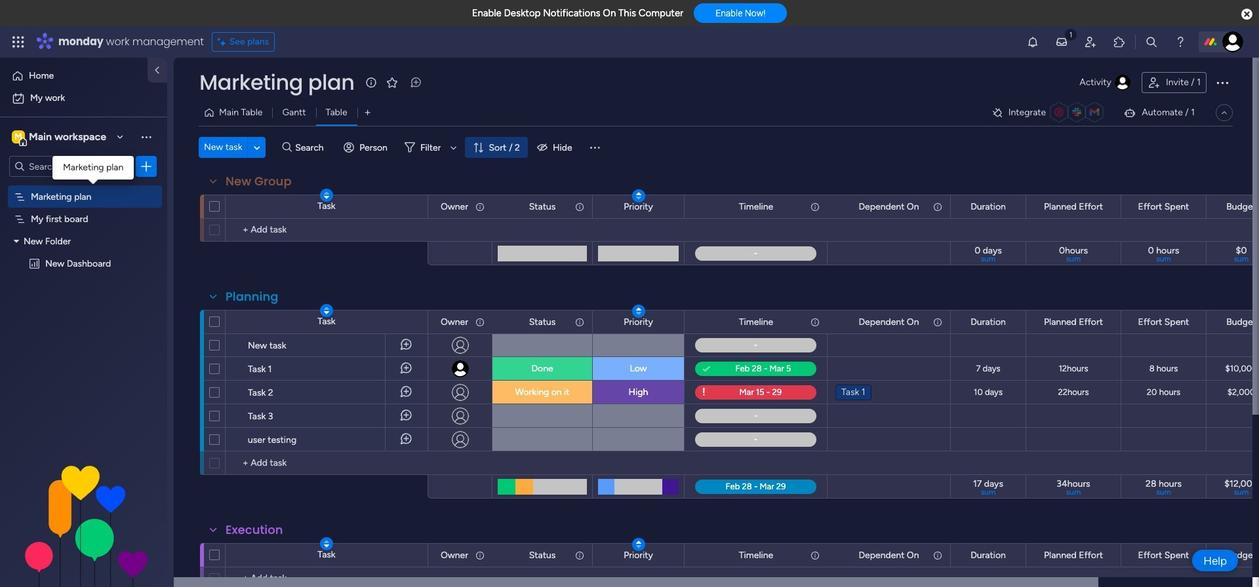 Task type: vqa. For each thing, say whether or not it's contained in the screenshot.
1 'image'
yes



Task type: locate. For each thing, give the bounding box(es) containing it.
select product image
[[12, 35, 25, 49]]

see plans image
[[218, 35, 229, 49]]

v2 search image
[[282, 140, 292, 155]]

2 vertical spatial option
[[0, 185, 167, 187]]

add to favorites image
[[386, 76, 399, 89]]

column information image
[[475, 202, 485, 212], [574, 202, 585, 212], [810, 202, 820, 212], [933, 202, 943, 212], [810, 317, 820, 328], [933, 317, 943, 328], [574, 551, 585, 561], [933, 551, 943, 561]]

board activity image
[[1115, 75, 1131, 90]]

lottie animation element
[[0, 455, 167, 588]]

None field
[[196, 69, 358, 96], [222, 173, 295, 190], [437, 200, 472, 214], [526, 200, 559, 214], [620, 200, 656, 214], [736, 200, 777, 214], [855, 200, 922, 214], [967, 200, 1009, 214], [1041, 200, 1106, 214], [1135, 200, 1192, 214], [1223, 200, 1259, 214], [222, 289, 282, 306], [437, 315, 472, 330], [526, 315, 559, 330], [620, 315, 656, 330], [736, 315, 777, 330], [855, 315, 922, 330], [967, 315, 1009, 330], [1041, 315, 1106, 330], [1135, 315, 1192, 330], [1223, 315, 1259, 330], [222, 522, 286, 539], [437, 549, 472, 563], [526, 549, 559, 563], [620, 549, 656, 563], [736, 549, 777, 563], [855, 549, 922, 563], [967, 549, 1009, 563], [1041, 549, 1106, 563], [1135, 549, 1192, 563], [1223, 549, 1259, 563], [196, 69, 358, 96], [222, 173, 295, 190], [437, 200, 472, 214], [526, 200, 559, 214], [620, 200, 656, 214], [736, 200, 777, 214], [855, 200, 922, 214], [967, 200, 1009, 214], [1041, 200, 1106, 214], [1135, 200, 1192, 214], [1223, 200, 1259, 214], [222, 289, 282, 306], [437, 315, 472, 330], [526, 315, 559, 330], [620, 315, 656, 330], [736, 315, 777, 330], [855, 315, 922, 330], [967, 315, 1009, 330], [1041, 315, 1106, 330], [1135, 315, 1192, 330], [1223, 315, 1259, 330], [222, 522, 286, 539], [437, 549, 472, 563], [526, 549, 559, 563], [620, 549, 656, 563], [736, 549, 777, 563], [855, 549, 922, 563], [967, 549, 1009, 563], [1041, 549, 1106, 563], [1135, 549, 1192, 563], [1223, 549, 1259, 563]]

options image
[[1215, 75, 1230, 90]]

help image
[[1174, 35, 1187, 49]]

dapulse checkmark sign image
[[703, 362, 710, 376]]

john smith image
[[1222, 31, 1243, 52]]

search everything image
[[1145, 35, 1158, 49]]

1 horizontal spatial menu image
[[588, 141, 601, 154]]

menu image
[[140, 130, 153, 143], [588, 141, 601, 154]]

list box
[[0, 183, 167, 452]]

arrow down image
[[446, 140, 461, 155]]

workspace selection element
[[9, 126, 113, 147]]

lottie animation image
[[0, 455, 167, 588]]

column information image
[[475, 317, 485, 328], [574, 317, 585, 328], [475, 551, 485, 561], [810, 551, 820, 561]]

sort desc image
[[324, 191, 329, 200], [636, 191, 641, 201], [324, 306, 329, 315], [636, 307, 641, 316], [324, 540, 329, 549], [636, 540, 641, 550]]

+ Add task text field
[[232, 222, 422, 238]]

option
[[8, 66, 140, 87], [8, 88, 159, 109], [0, 185, 167, 187]]

1 vertical spatial option
[[8, 88, 159, 109]]

caret down image
[[14, 236, 19, 246]]



Task type: describe. For each thing, give the bounding box(es) containing it.
public dashboard image
[[28, 257, 41, 270]]

angle down image
[[254, 143, 260, 152]]

Search in workspace field
[[28, 159, 110, 174]]

update feed image
[[1055, 35, 1068, 49]]

+ Add task text field
[[232, 456, 422, 472]]

show board description image
[[364, 76, 379, 89]]

Search field
[[292, 138, 331, 157]]

add view image
[[365, 108, 370, 118]]

notifications image
[[1026, 35, 1039, 49]]

options image
[[140, 160, 153, 173]]

monday marketplace image
[[1113, 35, 1126, 49]]

1 image
[[1065, 27, 1077, 42]]

collapse board header image
[[1219, 108, 1230, 118]]

0 horizontal spatial menu image
[[140, 130, 153, 143]]

start a board discussion image
[[409, 76, 423, 89]]

0 vertical spatial option
[[8, 66, 140, 87]]

invite members image
[[1084, 35, 1097, 49]]

dapulse close image
[[1241, 8, 1253, 21]]



